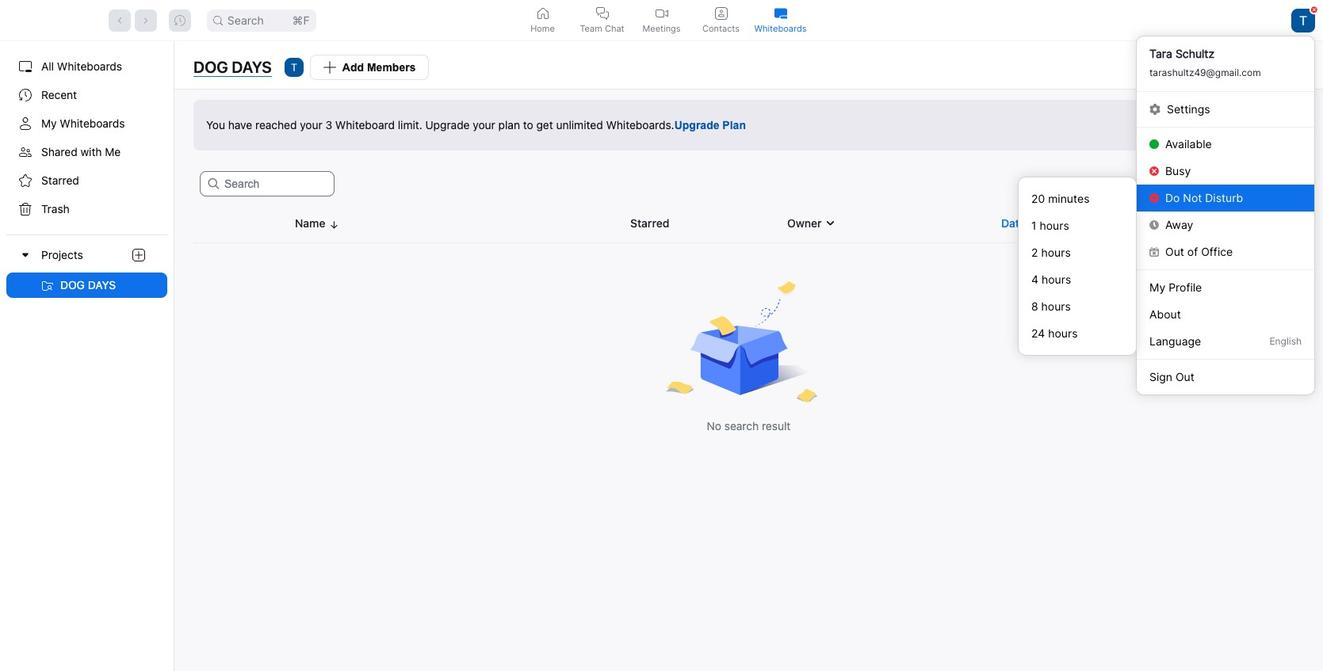 Task type: describe. For each thing, give the bounding box(es) containing it.
not
[[1184, 191, 1203, 205]]

contacts
[[703, 23, 740, 34]]

tara
[[1150, 47, 1173, 60]]

available
[[1166, 137, 1213, 151]]

whiteboards
[[755, 23, 807, 34]]

out of office
[[1166, 245, 1234, 259]]

about
[[1150, 307, 1182, 321]]

20 minutes
[[1032, 192, 1090, 205]]

about button
[[1137, 301, 1315, 328]]

1 hours
[[1032, 219, 1070, 232]]

8
[[1032, 300, 1039, 313]]

away
[[1166, 218, 1194, 232]]

20 minutes button
[[1019, 186, 1137, 213]]

hours for 2 hours
[[1042, 246, 1071, 259]]

do
[[1166, 191, 1181, 205]]

8 hours
[[1032, 300, 1072, 313]]

20
[[1032, 192, 1046, 205]]

meetings
[[643, 23, 681, 34]]

my
[[1150, 280, 1166, 294]]

out inside button
[[1166, 245, 1185, 259]]

2
[[1032, 246, 1039, 259]]

contacts button
[[692, 0, 751, 40]]

available button
[[1137, 131, 1315, 158]]

sign
[[1150, 370, 1173, 384]]

⌘f
[[292, 13, 310, 27]]

hours for 8 hours
[[1042, 300, 1072, 313]]

video on image
[[656, 7, 668, 19]]

whiteboards button
[[751, 0, 811, 40]]

do not disturb button
[[1137, 185, 1315, 212]]

minutes
[[1049, 192, 1090, 205]]

whiteboard small image
[[775, 7, 787, 19]]

setting image
[[1150, 104, 1161, 115]]

disturb
[[1206, 191, 1244, 205]]

settings button
[[1137, 96, 1315, 123]]

sign out button
[[1137, 364, 1315, 391]]

office
[[1202, 245, 1234, 259]]

home button
[[513, 0, 573, 40]]

24 hours
[[1032, 327, 1078, 340]]

my profile button
[[1137, 274, 1315, 301]]

meetings button
[[632, 0, 692, 40]]

team chat
[[580, 23, 625, 34]]

2 hours
[[1032, 246, 1071, 259]]

out of office button
[[1137, 239, 1315, 266]]

profile
[[1169, 280, 1203, 294]]

busy image
[[1312, 6, 1318, 12]]



Task type: locate. For each thing, give the bounding box(es) containing it.
avatar image
[[1292, 8, 1316, 32]]

hours for 1 hours
[[1040, 219, 1070, 232]]

hours right 1
[[1040, 219, 1070, 232]]

hours right 4
[[1042, 273, 1072, 286]]

4 hours
[[1032, 273, 1072, 286]]

hours for 24 hours
[[1049, 327, 1078, 340]]

hours inside button
[[1049, 327, 1078, 340]]

8 hours button
[[1019, 293, 1137, 320]]

chat
[[605, 23, 625, 34]]

tarashultz49@gmail.com
[[1150, 67, 1262, 79]]

0 vertical spatial out
[[1166, 245, 1185, 259]]

video on image
[[656, 7, 668, 19]]

out inside button
[[1176, 370, 1195, 384]]

profile contact image
[[715, 7, 728, 19], [715, 7, 728, 19]]

hours right the 2 on the right of page
[[1042, 246, 1071, 259]]

away image
[[1150, 221, 1160, 230], [1150, 221, 1160, 230]]

1 hours button
[[1019, 213, 1137, 240]]

whiteboard small image
[[775, 7, 787, 19]]

tara schultz tarashultz49@gmail.com
[[1150, 47, 1262, 79]]

hours inside 'button'
[[1040, 219, 1070, 232]]

home small image
[[537, 7, 549, 19], [537, 7, 549, 19]]

away button
[[1137, 212, 1315, 239]]

team chat image
[[596, 7, 609, 19], [596, 7, 609, 19]]

1
[[1032, 219, 1037, 232]]

out right sign
[[1176, 370, 1195, 384]]

4 hours button
[[1019, 267, 1137, 293]]

english
[[1270, 336, 1302, 347]]

home
[[531, 23, 555, 34]]

sign out
[[1150, 370, 1195, 384]]

do not disturb
[[1166, 191, 1244, 205]]

out
[[1166, 245, 1185, 259], [1176, 370, 1195, 384]]

24
[[1032, 327, 1046, 340]]

my profile
[[1150, 280, 1203, 294]]

do not disturb image
[[1150, 194, 1160, 203], [1150, 194, 1160, 203]]

4
[[1032, 273, 1039, 286]]

24 hours button
[[1019, 320, 1137, 347]]

busy button
[[1137, 158, 1315, 185]]

tab list
[[513, 0, 811, 40]]

hours right 24
[[1049, 327, 1078, 340]]

schultz
[[1176, 47, 1215, 60]]

of
[[1188, 245, 1199, 259]]

hours
[[1040, 219, 1070, 232], [1042, 246, 1071, 259], [1042, 273, 1072, 286], [1042, 300, 1072, 313], [1049, 327, 1078, 340]]

busy
[[1166, 164, 1192, 178]]

busy image
[[1312, 6, 1318, 12], [1150, 167, 1160, 176], [1150, 167, 1160, 176]]

hours for 4 hours
[[1042, 273, 1072, 286]]

settings
[[1168, 102, 1211, 115]]

tab list containing home
[[513, 0, 811, 40]]

language
[[1150, 335, 1202, 348]]

hours right 8
[[1042, 300, 1072, 313]]

search
[[228, 13, 264, 27]]

1 vertical spatial out
[[1176, 370, 1195, 384]]

out left the of
[[1166, 245, 1185, 259]]

out of office image
[[1150, 247, 1160, 257], [1150, 247, 1160, 257]]

magnifier image
[[213, 15, 223, 25], [213, 15, 223, 25]]

setting image
[[1150, 104, 1161, 115]]

team
[[580, 23, 603, 34]]

team chat button
[[573, 0, 632, 40]]

online image
[[1150, 140, 1160, 149], [1150, 140, 1160, 149]]

2 hours button
[[1019, 240, 1137, 267]]



Task type: vqa. For each thing, say whether or not it's contained in the screenshot.
1
yes



